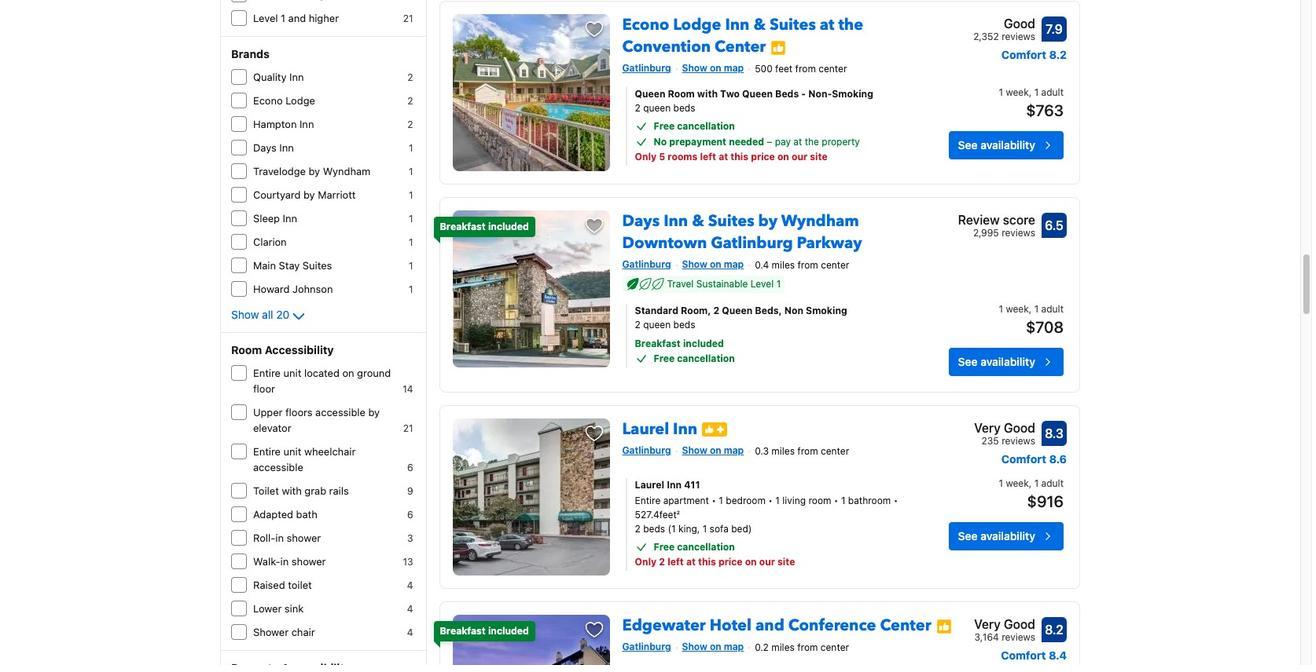 Task type: vqa. For each thing, say whether or not it's contained in the screenshot.
Gatlinburg
yes



Task type: describe. For each thing, give the bounding box(es) containing it.
0 vertical spatial 8.2
[[1049, 48, 1067, 62]]

2 availability from the top
[[981, 355, 1035, 369]]

reviews for 8.3
[[1002, 436, 1035, 447]]

queen for 2 queen beds breakfast included
[[643, 319, 671, 331]]

comfort for suites
[[1002, 48, 1047, 62]]

hampton
[[253, 118, 297, 131]]

bath
[[296, 509, 317, 521]]

$763
[[1026, 102, 1064, 120]]

bathroom
[[848, 495, 891, 507]]

2 show on map from the top
[[682, 259, 744, 271]]

days inn
[[253, 142, 294, 154]]

at right 'pay'
[[794, 136, 802, 148]]

very good 3,164 reviews
[[974, 618, 1035, 644]]

lodge for econo lodge
[[286, 94, 315, 107]]

on down bed)
[[745, 557, 757, 569]]

comfort 8.6
[[1001, 453, 1067, 466]]

0.4
[[755, 260, 769, 271]]

convention
[[622, 36, 711, 58]]

bedroom
[[726, 495, 766, 507]]

, inside the 1 week , 1 adult $708
[[1029, 304, 1032, 315]]

4 for shower chair
[[407, 627, 413, 639]]

gatlinburg for laurel inn
[[622, 445, 671, 457]]

6.5
[[1045, 219, 1064, 233]]

0 vertical spatial level
[[253, 12, 278, 24]]

scored 8.3 element
[[1042, 422, 1067, 447]]

level 1 and higher
[[253, 12, 339, 24]]

2 free from the top
[[654, 353, 675, 365]]

2 vertical spatial suites
[[303, 259, 332, 272]]

suites inside the econo lodge inn & suites at the convention center
[[770, 14, 816, 36]]

2 inside entire apartment • 1 bedroom • 1 living room • 1 bathroom • 527.4feet² 2 beds (1 king, 1 sofa bed)
[[635, 524, 641, 536]]

laurel for laurel inn 411
[[635, 480, 664, 492]]

center for laurel inn
[[821, 446, 849, 458]]

1 vertical spatial smoking
[[806, 305, 847, 317]]

laurel inn 411
[[635, 480, 700, 492]]

show on map for hotel
[[682, 642, 744, 653]]

see for econo lodge inn & suites at the convention center
[[958, 138, 978, 152]]

235
[[982, 436, 999, 447]]

show all 20 button
[[231, 307, 308, 326]]

rails
[[329, 485, 349, 498]]

very good element for laurel inn
[[974, 419, 1035, 438]]

by inside days inn & suites by wyndham downtown gatlinburg parkway
[[758, 211, 778, 232]]

main stay suites
[[253, 259, 332, 272]]

8.6
[[1049, 453, 1067, 466]]

4 for lower sink
[[407, 604, 413, 616]]

adapted
[[253, 509, 293, 521]]

econo lodge
[[253, 94, 315, 107]]

higher
[[309, 12, 339, 24]]

adapted bath
[[253, 509, 317, 521]]

entire for entire unit located on ground floor
[[253, 367, 281, 380]]

toilet with grab rails
[[253, 485, 349, 498]]

good for edgewater hotel and conference center
[[1004, 618, 1035, 632]]

at down 'prepayment'
[[719, 151, 728, 163]]

gatlinburg for edgewater hotel and conference center
[[622, 642, 671, 653]]

raised
[[253, 579, 285, 592]]

by down travelodge by wyndham
[[303, 189, 315, 201]]

room accessibility
[[231, 344, 334, 357]]

rooms
[[668, 151, 698, 163]]

1 vertical spatial center
[[880, 616, 931, 637]]

0.2 miles from center
[[755, 642, 849, 654]]

2,995
[[973, 227, 999, 239]]

walk-
[[253, 556, 280, 568]]

show inside dropdown button
[[231, 308, 259, 322]]

availability for econo lodge inn & suites at the convention center
[[981, 138, 1035, 152]]

queen for 2 queen beds
[[643, 102, 671, 114]]

on inside entire unit located on ground floor
[[342, 367, 354, 380]]

gatlinburg down "downtown"
[[622, 259, 671, 271]]

walk-in shower
[[253, 556, 326, 568]]

0 horizontal spatial left
[[668, 557, 684, 569]]

comfort for center
[[1001, 650, 1046, 663]]

1 vertical spatial this
[[698, 557, 716, 569]]

see availability link for econo lodge inn & suites at the convention center
[[949, 131, 1064, 160]]

inn for days inn
[[279, 142, 294, 154]]

located
[[304, 367, 340, 380]]

chair
[[291, 627, 315, 639]]

gatlinburg inside days inn & suites by wyndham downtown gatlinburg parkway
[[711, 233, 793, 254]]

on up sustainable
[[710, 259, 721, 271]]

this property is part of our preferred plus program. it's committed to providing outstanding service and excellent value. it'll pay us a higher commission if you make a booking. image
[[702, 423, 727, 437]]

2 see availability from the top
[[958, 355, 1035, 369]]

accessible inside entire unit wheelchair accessible
[[253, 462, 303, 474]]

1 horizontal spatial room
[[668, 88, 695, 100]]

hampton inn
[[253, 118, 314, 131]]

breakfast for days
[[440, 221, 486, 233]]

good for laurel inn
[[1004, 422, 1035, 436]]

1 vertical spatial price
[[719, 557, 743, 569]]

lodge for econo lodge inn & suites at the convention center
[[673, 14, 721, 36]]

1 horizontal spatial this
[[731, 151, 749, 163]]

review score element
[[958, 211, 1035, 230]]

standard room, 2 queen beds, non smoking
[[635, 305, 847, 317]]

2 free cancellation from the top
[[654, 353, 735, 365]]

8.4
[[1049, 650, 1067, 663]]

only for only 5 rooms left at this price on our site
[[635, 151, 657, 163]]

shower
[[253, 627, 289, 639]]

see availability link for laurel inn
[[949, 523, 1064, 551]]

0 horizontal spatial room
[[231, 344, 262, 357]]

days for days inn & suites by wyndham downtown gatlinburg parkway
[[622, 211, 660, 232]]

show for edgewater
[[682, 642, 707, 653]]

1 vertical spatial site
[[778, 557, 795, 569]]

0 vertical spatial with
[[697, 88, 718, 100]]

econo for econo lodge inn & suites at the convention center
[[622, 14, 669, 36]]

good 2,352 reviews
[[974, 17, 1035, 43]]

wheelchair
[[304, 446, 356, 458]]

roll-
[[253, 532, 275, 545]]

econo lodge inn & suites at the convention center
[[622, 14, 863, 58]]

on down hotel
[[710, 642, 721, 653]]

breakfast inside 2 queen beds breakfast included
[[635, 338, 681, 350]]

unit for located
[[283, 367, 301, 380]]

500
[[755, 63, 773, 75]]

living
[[782, 495, 806, 507]]

by up courtyard by marriott
[[309, 165, 320, 178]]

laurel inn image
[[453, 419, 610, 576]]

gatlinburg for econo lodge inn & suites at the convention center
[[622, 62, 671, 74]]

shower chair
[[253, 627, 315, 639]]

21 for upper floors accessible by elevator
[[403, 423, 413, 435]]

6 for adapted bath
[[407, 509, 413, 521]]

on up two
[[710, 62, 721, 74]]

upper
[[253, 406, 283, 419]]

parkway
[[797, 233, 862, 254]]

econo for econo lodge
[[253, 94, 283, 107]]

quality
[[253, 71, 287, 83]]

show for econo
[[682, 62, 707, 74]]

lower
[[253, 603, 282, 616]]

beds inside entire apartment • 1 bedroom • 1 living room • 1 bathroom • 527.4feet² 2 beds (1 king, 1 sofa bed)
[[643, 524, 665, 536]]

1 vertical spatial level
[[751, 278, 774, 290]]

adult for laurel inn
[[1041, 478, 1064, 490]]

1 week , 1 adult $763
[[999, 87, 1064, 120]]

2 map from the top
[[724, 259, 744, 271]]

feet
[[775, 63, 793, 75]]

sustainable
[[696, 278, 748, 290]]

cancellation for inn
[[677, 542, 735, 554]]

–
[[767, 136, 772, 148]]

1 week , 1 adult $916
[[999, 478, 1064, 511]]

travelodge by wyndham
[[253, 165, 371, 178]]

from down parkway on the top
[[798, 260, 818, 271]]

show on map for inn
[[682, 445, 744, 457]]

0 horizontal spatial wyndham
[[323, 165, 371, 178]]

(1
[[668, 524, 676, 536]]

show up travel
[[682, 259, 707, 271]]

8.3
[[1045, 427, 1064, 441]]

toilet
[[288, 579, 312, 592]]

econo lodge inn & suites at the convention center image
[[453, 14, 610, 172]]

free for econo lodge inn & suites at the convention center
[[654, 120, 675, 132]]

conference
[[788, 616, 876, 637]]

room
[[809, 495, 831, 507]]

0.4 miles from center
[[755, 260, 849, 271]]

2 queen beds
[[635, 102, 695, 114]]

adult for econo lodge inn & suites at the convention center
[[1041, 87, 1064, 98]]

inn for days inn & suites by wyndham downtown gatlinburg parkway
[[664, 211, 688, 232]]

adult inside the 1 week , 1 adult $708
[[1041, 304, 1064, 315]]

beds for 2 queen beds
[[673, 102, 695, 114]]

only 2 left at this price on our site
[[635, 557, 795, 569]]

entire inside entire apartment • 1 bedroom • 1 living room • 1 bathroom • 527.4feet² 2 beds (1 king, 1 sofa bed)
[[635, 495, 661, 507]]

sleep inn
[[253, 212, 297, 225]]

entire unit located on ground floor
[[253, 367, 391, 395]]

& inside days inn & suites by wyndham downtown gatlinburg parkway
[[692, 211, 704, 232]]

howard
[[253, 283, 290, 296]]

inn inside the econo lodge inn & suites at the convention center
[[725, 14, 750, 36]]

show for laurel
[[682, 445, 707, 457]]

comfort 8.4
[[1001, 650, 1067, 663]]

included for days
[[488, 221, 529, 233]]

lower sink
[[253, 603, 304, 616]]

very good 235 reviews
[[974, 422, 1035, 447]]

$708
[[1026, 319, 1064, 337]]

center for edgewater hotel and conference center
[[821, 642, 849, 654]]

2 queen beds breakfast included
[[635, 319, 724, 350]]

laurel inn 411 link
[[635, 479, 901, 493]]

on down 'pay'
[[778, 151, 789, 163]]

shower for roll-in shower
[[287, 532, 321, 545]]

floors
[[285, 406, 313, 419]]

-
[[801, 88, 806, 100]]

scored 7.9 element
[[1042, 17, 1067, 42]]

$916
[[1027, 493, 1064, 511]]

no
[[654, 136, 667, 148]]



Task type: locate. For each thing, give the bounding box(es) containing it.
2 good from the top
[[1004, 422, 1035, 436]]

1 availability from the top
[[981, 138, 1035, 152]]

comfort down good 2,352 reviews
[[1002, 48, 1047, 62]]

inn for laurel inn
[[673, 419, 697, 440]]

2 vertical spatial free
[[654, 542, 675, 554]]

map up travel sustainable level 1
[[724, 259, 744, 271]]

2 vertical spatial included
[[488, 626, 529, 638]]

very left the scored 8.2 element
[[974, 618, 1001, 632]]

lodge up convention
[[673, 14, 721, 36]]

map left '0.3'
[[724, 445, 744, 457]]

1 reviews from the top
[[1002, 31, 1035, 43]]

0 vertical spatial free cancellation
[[654, 120, 735, 132]]

0 vertical spatial room
[[668, 88, 695, 100]]

1 vertical spatial 21
[[403, 423, 413, 435]]

1 horizontal spatial left
[[700, 151, 716, 163]]

3
[[407, 533, 413, 545]]

queen down 500
[[742, 88, 773, 100]]

0 vertical spatial the
[[838, 14, 863, 36]]

show left all
[[231, 308, 259, 322]]

1 vertical spatial queen
[[643, 319, 671, 331]]

standard
[[635, 305, 679, 317]]

1 horizontal spatial days
[[622, 211, 660, 232]]

good inside very good 3,164 reviews
[[1004, 618, 1035, 632]]

room,
[[681, 305, 711, 317]]

breakfast for edgewater
[[440, 626, 486, 638]]

shower up toilet
[[292, 556, 326, 568]]

suites up 500 feet from center
[[770, 14, 816, 36]]

queen down 'standard' on the top of the page
[[643, 319, 671, 331]]

beds inside 2 queen beds breakfast included
[[673, 319, 695, 331]]

show on map
[[682, 62, 744, 74], [682, 259, 744, 271], [682, 445, 744, 457], [682, 642, 744, 653]]

at inside the econo lodge inn & suites at the convention center
[[820, 14, 834, 36]]

gatlinburg down convention
[[622, 62, 671, 74]]

very good element for edgewater hotel and conference center
[[974, 616, 1035, 635]]

1 vertical spatial very
[[974, 618, 1001, 632]]

see availability
[[958, 138, 1035, 152], [958, 355, 1035, 369], [958, 530, 1035, 543]]

econo down quality
[[253, 94, 283, 107]]

wyndham inside days inn & suites by wyndham downtown gatlinburg parkway
[[781, 211, 859, 232]]

unit inside entire unit wheelchair accessible
[[283, 446, 301, 458]]

in down adapted bath
[[275, 532, 284, 545]]

entire inside entire unit located on ground floor
[[253, 367, 281, 380]]

0 vertical spatial lodge
[[673, 14, 721, 36]]

3 see from the top
[[958, 530, 978, 543]]

2 adult from the top
[[1041, 304, 1064, 315]]

from down conference
[[797, 642, 818, 654]]

0 vertical spatial very
[[974, 422, 1001, 436]]

0 horizontal spatial the
[[805, 136, 819, 148]]

1 vertical spatial suites
[[708, 211, 754, 232]]

• right bathroom
[[894, 495, 898, 507]]

0 horizontal spatial and
[[288, 12, 306, 24]]

days for days inn
[[253, 142, 277, 154]]

3 adult from the top
[[1041, 478, 1064, 490]]

center up 500
[[715, 36, 766, 58]]

entire inside entire unit wheelchair accessible
[[253, 446, 281, 458]]

elevator
[[253, 422, 291, 435]]

week inside 1 week , 1 adult $763
[[1006, 87, 1029, 98]]

reviews for 8.2
[[1002, 632, 1035, 644]]

, inside 1 week , 1 adult $916
[[1029, 478, 1032, 490]]

week for laurel inn
[[1006, 478, 1029, 490]]

show on map for lodge
[[682, 62, 744, 74]]

3 4 from the top
[[407, 627, 413, 639]]

queen up no
[[643, 102, 671, 114]]

•
[[712, 495, 716, 507], [768, 495, 773, 507], [834, 495, 838, 507], [894, 495, 898, 507]]

breakfast included
[[440, 221, 529, 233], [440, 626, 529, 638]]

0 horizontal spatial center
[[715, 36, 766, 58]]

on down this property is part of our preferred plus program. it's committed to providing outstanding service and excellent value. it'll pay us a higher commission if you make a booking. icon
[[710, 445, 721, 457]]

1 week from the top
[[1006, 87, 1029, 98]]

and for hotel
[[756, 616, 784, 637]]

2 queen from the top
[[643, 319, 671, 331]]

4 reviews from the top
[[1002, 632, 1035, 644]]

courtyard by marriott
[[253, 189, 356, 201]]

gatlinburg
[[622, 62, 671, 74], [711, 233, 793, 254], [622, 259, 671, 271], [622, 445, 671, 457], [622, 642, 671, 653]]

days inside days inn & suites by wyndham downtown gatlinburg parkway
[[622, 211, 660, 232]]

inn inside laurel inn link
[[673, 419, 697, 440]]

, for econo lodge inn & suites at the convention center
[[1029, 87, 1032, 98]]

,
[[1029, 87, 1032, 98], [1029, 304, 1032, 315], [1029, 478, 1032, 490]]

clarion
[[253, 236, 287, 248]]

only
[[635, 151, 657, 163], [635, 557, 657, 569]]

unit down elevator
[[283, 446, 301, 458]]

0 vertical spatial 4
[[407, 580, 413, 592]]

no prepayment needed – pay at the property
[[654, 136, 860, 148]]

cancellation for lodge
[[677, 120, 735, 132]]

3 see availability link from the top
[[949, 523, 1064, 551]]

quality inn
[[253, 71, 304, 83]]

, up $708
[[1029, 304, 1032, 315]]

good up comfort 8.2
[[1004, 17, 1035, 31]]

the up 500 feet from center
[[838, 14, 863, 36]]

2 very good element from the top
[[974, 616, 1035, 635]]

accessible inside upper floors accessible by elevator
[[315, 406, 366, 419]]

queen
[[635, 88, 666, 100], [742, 88, 773, 100], [722, 305, 753, 317]]

0 horizontal spatial our
[[759, 557, 775, 569]]

0.3 miles from center
[[755, 446, 849, 458]]

week for econo lodge inn & suites at the convention center
[[1006, 87, 1029, 98]]

miles
[[772, 260, 795, 271], [772, 446, 795, 458], [771, 642, 795, 654]]

inn down hampton inn
[[279, 142, 294, 154]]

suites up johnson
[[303, 259, 332, 272]]

1 see availability link from the top
[[949, 131, 1064, 160]]

1 , from the top
[[1029, 87, 1032, 98]]

the for suites
[[838, 14, 863, 36]]

adult up $708
[[1041, 304, 1064, 315]]

0.2
[[755, 642, 769, 654]]

2 , from the top
[[1029, 304, 1032, 315]]

gatlinburg down 'laurel inn' on the bottom of page
[[622, 445, 671, 457]]

2 vertical spatial breakfast
[[440, 626, 486, 638]]

sofa
[[710, 524, 729, 536]]

travelodge
[[253, 165, 306, 178]]

0 vertical spatial only
[[635, 151, 657, 163]]

0 vertical spatial econo
[[622, 14, 669, 36]]

1 free cancellation from the top
[[654, 120, 735, 132]]

2 vertical spatial ,
[[1029, 478, 1032, 490]]

0 vertical spatial days
[[253, 142, 277, 154]]

free down (1
[[654, 542, 675, 554]]

1 horizontal spatial &
[[753, 14, 766, 36]]

1 vertical spatial unit
[[283, 446, 301, 458]]

reviews up comfort 8.6 on the bottom right
[[1002, 436, 1035, 447]]

, for laurel inn
[[1029, 478, 1032, 490]]

miles for inn
[[772, 446, 795, 458]]

price down bed)
[[719, 557, 743, 569]]

1 vertical spatial days
[[622, 211, 660, 232]]

& up 500
[[753, 14, 766, 36]]

1 vertical spatial free
[[654, 353, 675, 365]]

econo inside the econo lodge inn & suites at the convention center
[[622, 14, 669, 36]]

queen inside 2 queen beds breakfast included
[[643, 319, 671, 331]]

see availability link down 1 week , 1 adult $763
[[949, 131, 1064, 160]]

left
[[700, 151, 716, 163], [668, 557, 684, 569]]

& up "downtown"
[[692, 211, 704, 232]]

all
[[262, 308, 273, 322]]

inn for hampton inn
[[300, 118, 314, 131]]

the for pay
[[805, 136, 819, 148]]

very good element
[[974, 419, 1035, 438], [974, 616, 1035, 635]]

in
[[275, 532, 284, 545], [280, 556, 289, 568]]

3 good from the top
[[1004, 618, 1035, 632]]

availability for laurel inn
[[981, 530, 1035, 543]]

2 inside 2 queen beds breakfast included
[[635, 319, 641, 331]]

this property is part of our preferred partner program. it's committed to providing excellent service and good value. it'll pay us a higher commission if you make a booking. image
[[771, 40, 786, 56], [771, 40, 786, 56], [936, 619, 952, 635], [936, 619, 952, 635]]

1 horizontal spatial suites
[[708, 211, 754, 232]]

accessible
[[315, 406, 366, 419], [253, 462, 303, 474]]

reviews inside good 2,352 reviews
[[1002, 31, 1035, 43]]

map for inn
[[724, 445, 744, 457]]

reviews inside review score 2,995 reviews
[[1002, 227, 1035, 239]]

, up $916
[[1029, 478, 1032, 490]]

econo lodge inn & suites at the convention center link
[[622, 8, 863, 58]]

the
[[838, 14, 863, 36], [805, 136, 819, 148]]

lodge inside the econo lodge inn & suites at the convention center
[[673, 14, 721, 36]]

bed)
[[731, 524, 752, 536]]

room up "2 queen beds"
[[668, 88, 695, 100]]

center down parkway on the top
[[821, 260, 849, 271]]

1 very from the top
[[974, 422, 1001, 436]]

reviews right "2,995"
[[1002, 227, 1035, 239]]

with left 'grab'
[[282, 485, 302, 498]]

from for lodge
[[795, 63, 816, 75]]

2 vertical spatial adult
[[1041, 478, 1064, 490]]

edgewater hotel and conference center link
[[622, 609, 931, 637]]

level
[[253, 12, 278, 24], [751, 278, 774, 290]]

0 vertical spatial &
[[753, 14, 766, 36]]

1 horizontal spatial center
[[880, 616, 931, 637]]

0 vertical spatial see
[[958, 138, 978, 152]]

3 week from the top
[[1006, 478, 1029, 490]]

days inn & suites by wyndham downtown gatlinburg parkway image
[[453, 211, 610, 368]]

adult inside 1 week , 1 adult $916
[[1041, 478, 1064, 490]]

1 horizontal spatial econo
[[622, 14, 669, 36]]

by inside upper floors accessible by elevator
[[368, 406, 380, 419]]

1 only from the top
[[635, 151, 657, 163]]

comfort down very good 235 reviews
[[1001, 453, 1046, 466]]

2 4 from the top
[[407, 604, 413, 616]]

inn for laurel inn 411
[[667, 480, 682, 492]]

0.3
[[755, 446, 769, 458]]

at down king,
[[686, 557, 696, 569]]

2 miles from the top
[[772, 446, 795, 458]]

unit for wheelchair
[[283, 446, 301, 458]]

and for 1
[[288, 12, 306, 24]]

3 cancellation from the top
[[677, 542, 735, 554]]

1 horizontal spatial wyndham
[[781, 211, 859, 232]]

21 for level 1 and higher
[[403, 13, 413, 24]]

free cancellation down 2 queen beds breakfast included
[[654, 353, 735, 365]]

miles right '0.2'
[[771, 642, 795, 654]]

1 miles from the top
[[772, 260, 795, 271]]

7.9
[[1046, 22, 1063, 36]]

see for laurel inn
[[958, 530, 978, 543]]

map
[[724, 62, 744, 74], [724, 259, 744, 271], [724, 445, 744, 457], [724, 642, 744, 653]]

smoking right non
[[806, 305, 847, 317]]

good element
[[974, 14, 1035, 33]]

see availability link down 1 week , 1 adult $916
[[949, 523, 1064, 551]]

accessible down entire unit located on ground floor
[[315, 406, 366, 419]]

2 see availability link from the top
[[949, 348, 1064, 377]]

3 • from the left
[[834, 495, 838, 507]]

our down entire apartment • 1 bedroom • 1 living room • 1 bathroom • 527.4feet² 2 beds (1 king, 1 sofa bed) on the bottom
[[759, 557, 775, 569]]

at up 500 feet from center
[[820, 14, 834, 36]]

laurel for laurel inn
[[622, 419, 669, 440]]

week
[[1006, 87, 1029, 98], [1006, 304, 1029, 315], [1006, 478, 1029, 490]]

brands
[[231, 47, 270, 61]]

score
[[1003, 213, 1035, 227]]

from for inn
[[797, 446, 818, 458]]

wyndham
[[323, 165, 371, 178], [781, 211, 859, 232]]

3 see availability from the top
[[958, 530, 1035, 543]]

king,
[[678, 524, 700, 536]]

days up "downtown"
[[622, 211, 660, 232]]

beds
[[775, 88, 799, 100]]

adult
[[1041, 87, 1064, 98], [1041, 304, 1064, 315], [1041, 478, 1064, 490]]

1 show on map from the top
[[682, 62, 744, 74]]

0 vertical spatial free
[[654, 120, 675, 132]]

level down 0.4
[[751, 278, 774, 290]]

queen inside standard room, 2 queen beds, non smoking link
[[722, 305, 753, 317]]

0 horizontal spatial econo
[[253, 94, 283, 107]]

1
[[281, 12, 285, 24], [999, 87, 1003, 98], [1034, 87, 1039, 98], [409, 142, 413, 154], [409, 166, 413, 178], [409, 189, 413, 201], [409, 213, 413, 225], [409, 237, 413, 248], [409, 260, 413, 272], [776, 278, 781, 290], [409, 284, 413, 296], [999, 304, 1003, 315], [1034, 304, 1039, 315], [999, 478, 1003, 490], [1034, 478, 1039, 490], [719, 495, 723, 507], [775, 495, 780, 507], [841, 495, 846, 507], [703, 524, 707, 536]]

availability down 1 week , 1 adult $916
[[981, 530, 1035, 543]]

1 vertical spatial very good element
[[974, 616, 1035, 635]]

2 6 from the top
[[407, 509, 413, 521]]

0 vertical spatial breakfast included
[[440, 221, 529, 233]]

show down this property is part of our preferred plus program. it's committed to providing outstanding service and excellent value. it'll pay us a higher commission if you make a booking. icon
[[682, 445, 707, 457]]

2 see from the top
[[958, 355, 978, 369]]

3 show on map from the top
[[682, 445, 744, 457]]

edgewater hotel and conference center
[[622, 616, 931, 637]]

3 availability from the top
[[981, 530, 1035, 543]]

3 , from the top
[[1029, 478, 1032, 490]]

• right the 'apartment'
[[712, 495, 716, 507]]

our down no prepayment needed – pay at the property
[[792, 151, 808, 163]]

0 vertical spatial very good element
[[974, 419, 1035, 438]]

good inside good 2,352 reviews
[[1004, 17, 1035, 31]]

shower down the bath
[[287, 532, 321, 545]]

non-
[[808, 88, 832, 100]]

suites inside days inn & suites by wyndham downtown gatlinburg parkway
[[708, 211, 754, 232]]

from
[[795, 63, 816, 75], [798, 260, 818, 271], [797, 446, 818, 458], [797, 642, 818, 654]]

by up 0.4
[[758, 211, 778, 232]]

inn left this property is part of our preferred plus program. it's committed to providing outstanding service and excellent value. it'll pay us a higher commission if you make a booking. image
[[673, 419, 697, 440]]

free for laurel inn
[[654, 542, 675, 554]]

accessible up the toilet
[[253, 462, 303, 474]]

inn for quality inn
[[289, 71, 304, 83]]

center up room
[[821, 446, 849, 458]]

beds for 2 queen beds breakfast included
[[673, 319, 695, 331]]

& inside the econo lodge inn & suites at the convention center
[[753, 14, 766, 36]]

3 free cancellation from the top
[[654, 542, 735, 554]]

4 • from the left
[[894, 495, 898, 507]]

travel
[[667, 278, 694, 290]]

0 horizontal spatial suites
[[303, 259, 332, 272]]

1 vertical spatial breakfast included
[[440, 626, 529, 638]]

property
[[822, 136, 860, 148]]

show on map up sustainable
[[682, 259, 744, 271]]

4 show on map from the top
[[682, 642, 744, 653]]

see availability for econo lodge inn & suites at the convention center
[[958, 138, 1035, 152]]

free up no
[[654, 120, 675, 132]]

very good element up comfort 8.6 on the bottom right
[[974, 419, 1035, 438]]

shower for walk-in shower
[[292, 556, 326, 568]]

2 very from the top
[[974, 618, 1001, 632]]

1 see from the top
[[958, 138, 978, 152]]

1 adult from the top
[[1041, 87, 1064, 98]]

left down 'prepayment'
[[700, 151, 716, 163]]

beds down "room,"
[[673, 319, 695, 331]]

included
[[488, 221, 529, 233], [683, 338, 724, 350], [488, 626, 529, 638]]

adult inside 1 week , 1 adult $763
[[1041, 87, 1064, 98]]

2 reviews from the top
[[1002, 227, 1035, 239]]

1 4 from the top
[[407, 580, 413, 592]]

2 vertical spatial see
[[958, 530, 978, 543]]

0 vertical spatial price
[[751, 151, 775, 163]]

entire apartment • 1 bedroom • 1 living room • 1 bathroom • 527.4feet² 2 beds (1 king, 1 sofa bed)
[[635, 495, 898, 536]]

1 vertical spatial breakfast
[[635, 338, 681, 350]]

500 feet from center
[[755, 63, 847, 75]]

1 vertical spatial 8.2
[[1045, 624, 1064, 638]]

center down conference
[[821, 642, 849, 654]]

3 miles from the top
[[771, 642, 795, 654]]

and inside edgewater hotel and conference center link
[[756, 616, 784, 637]]

1 21 from the top
[[403, 13, 413, 24]]

1 vertical spatial wyndham
[[781, 211, 859, 232]]

only 5 rooms left at this price on our site
[[635, 151, 828, 163]]

3 free from the top
[[654, 542, 675, 554]]

lodge up hampton inn
[[286, 94, 315, 107]]

unit inside entire unit located on ground floor
[[283, 367, 301, 380]]

included for edgewater
[[488, 626, 529, 638]]

entire for entire unit wheelchair accessible
[[253, 446, 281, 458]]

0 vertical spatial site
[[810, 151, 828, 163]]

411
[[684, 480, 700, 492]]

0 vertical spatial 21
[[403, 13, 413, 24]]

0 vertical spatial in
[[275, 532, 284, 545]]

2 week from the top
[[1006, 304, 1029, 315]]

1 queen from the top
[[643, 102, 671, 114]]

ground
[[357, 367, 391, 380]]

2 horizontal spatial suites
[[770, 14, 816, 36]]

1 horizontal spatial accessible
[[315, 406, 366, 419]]

2 unit from the top
[[283, 446, 301, 458]]

center for econo lodge inn & suites at the convention center
[[819, 63, 847, 75]]

6 for entire unit wheelchair accessible
[[407, 462, 413, 474]]

miles for hotel
[[771, 642, 795, 654]]

very for laurel inn
[[974, 422, 1001, 436]]

1 very good element from the top
[[974, 419, 1035, 438]]

4 map from the top
[[724, 642, 744, 653]]

free cancellation for lodge
[[654, 120, 735, 132]]

map for hotel
[[724, 642, 744, 653]]

downtown
[[622, 233, 707, 254]]

reviews for 6.5
[[1002, 227, 1035, 239]]

1 horizontal spatial lodge
[[673, 14, 721, 36]]

1 vertical spatial see availability link
[[949, 348, 1064, 377]]

breakfast included for days
[[440, 221, 529, 233]]

very
[[974, 422, 1001, 436], [974, 618, 1001, 632]]

only for only 2 left at this price on our site
[[635, 557, 657, 569]]

0 vertical spatial and
[[288, 12, 306, 24]]

price down no prepayment needed – pay at the property
[[751, 151, 775, 163]]

from for hotel
[[797, 642, 818, 654]]

6
[[407, 462, 413, 474], [407, 509, 413, 521]]

in up 'raised toilet'
[[280, 556, 289, 568]]

reviews inside very good 3,164 reviews
[[1002, 632, 1035, 644]]

travel sustainable level 1
[[667, 278, 781, 290]]

0 vertical spatial ,
[[1029, 87, 1032, 98]]

week inside the 1 week , 1 adult $708
[[1006, 304, 1029, 315]]

0 horizontal spatial days
[[253, 142, 277, 154]]

0 vertical spatial left
[[700, 151, 716, 163]]

4 for raised toilet
[[407, 580, 413, 592]]

pay
[[775, 136, 791, 148]]

week inside 1 week , 1 adult $916
[[1006, 478, 1029, 490]]

3 map from the top
[[724, 445, 744, 457]]

1 vertical spatial &
[[692, 211, 704, 232]]

1 unit from the top
[[283, 367, 301, 380]]

, up $763 at the top of page
[[1029, 87, 1032, 98]]

1 vertical spatial cancellation
[[677, 353, 735, 365]]

courtyard
[[253, 189, 301, 201]]

left down (1
[[668, 557, 684, 569]]

comfort
[[1002, 48, 1047, 62], [1001, 453, 1046, 466], [1001, 650, 1046, 663]]

very for edgewater hotel and conference center
[[974, 618, 1001, 632]]

• right room
[[834, 495, 838, 507]]

0 vertical spatial accessible
[[315, 406, 366, 419]]

0 vertical spatial good
[[1004, 17, 1035, 31]]

center inside the econo lodge inn & suites at the convention center
[[715, 36, 766, 58]]

1 vertical spatial lodge
[[286, 94, 315, 107]]

by
[[309, 165, 320, 178], [303, 189, 315, 201], [758, 211, 778, 232], [368, 406, 380, 419]]

6 down 9
[[407, 509, 413, 521]]

days inn & suites by wyndham downtown gatlinburg parkway link
[[622, 205, 862, 254]]

this property is part of our preferred plus program. it's committed to providing outstanding service and excellent value. it'll pay us a higher commission if you make a booking. image
[[702, 423, 727, 437]]

inn inside laurel inn 411 link
[[667, 480, 682, 492]]

inn up two
[[725, 14, 750, 36]]

1 vertical spatial see availability
[[958, 355, 1035, 369]]

2 vertical spatial week
[[1006, 478, 1029, 490]]

0 vertical spatial wyndham
[[323, 165, 371, 178]]

show on map down hotel
[[682, 642, 744, 653]]

• down laurel inn 411 link
[[768, 495, 773, 507]]

1 vertical spatial only
[[635, 557, 657, 569]]

very inside very good 3,164 reviews
[[974, 618, 1001, 632]]

2 vertical spatial miles
[[771, 642, 795, 654]]

inn up "downtown"
[[664, 211, 688, 232]]

1 cancellation from the top
[[677, 120, 735, 132]]

entire up the 527.4feet²
[[635, 495, 661, 507]]

this down the sofa
[[698, 557, 716, 569]]

main
[[253, 259, 276, 272]]

review
[[958, 213, 1000, 227]]

inn right sleep
[[283, 212, 297, 225]]

2 vertical spatial availability
[[981, 530, 1035, 543]]

queen up "2 queen beds"
[[635, 88, 666, 100]]

in for walk-
[[280, 556, 289, 568]]

2 breakfast included from the top
[[440, 626, 529, 638]]

very inside very good 235 reviews
[[974, 422, 1001, 436]]

week up $708
[[1006, 304, 1029, 315]]

0 vertical spatial breakfast
[[440, 221, 486, 233]]

from right the feet
[[795, 63, 816, 75]]

2 vertical spatial beds
[[643, 524, 665, 536]]

show down convention
[[682, 62, 707, 74]]

2 • from the left
[[768, 495, 773, 507]]

1 vertical spatial see
[[958, 355, 978, 369]]

1 free from the top
[[654, 120, 675, 132]]

0 vertical spatial smoking
[[832, 88, 873, 100]]

0 vertical spatial adult
[[1041, 87, 1064, 98]]

9
[[407, 486, 413, 498]]

1 vertical spatial ,
[[1029, 304, 1032, 315]]

, inside 1 week , 1 adult $763
[[1029, 87, 1032, 98]]

2 comfort from the top
[[1001, 453, 1046, 466]]

21
[[403, 13, 413, 24], [403, 423, 413, 435]]

scored 6.5 element
[[1042, 213, 1067, 238]]

&
[[753, 14, 766, 36], [692, 211, 704, 232]]

2 only from the top
[[635, 557, 657, 569]]

map for lodge
[[724, 62, 744, 74]]

days
[[253, 142, 277, 154], [622, 211, 660, 232]]

1 comfort from the top
[[1002, 48, 1047, 62]]

0 vertical spatial see availability link
[[949, 131, 1064, 160]]

good inside very good 235 reviews
[[1004, 422, 1035, 436]]

1 • from the left
[[712, 495, 716, 507]]

inn for sleep inn
[[283, 212, 297, 225]]

the inside the econo lodge inn & suites at the convention center
[[838, 14, 863, 36]]

1 horizontal spatial level
[[751, 278, 774, 290]]

1 vertical spatial comfort
[[1001, 453, 1046, 466]]

gatlinburg down the edgewater
[[622, 642, 671, 653]]

1 good from the top
[[1004, 17, 1035, 31]]

econo
[[622, 14, 669, 36], [253, 94, 283, 107]]

inn up econo lodge on the left top
[[289, 71, 304, 83]]

2 21 from the top
[[403, 423, 413, 435]]

1 vertical spatial laurel
[[635, 480, 664, 492]]

grab
[[305, 485, 326, 498]]

1 horizontal spatial our
[[792, 151, 808, 163]]

level up brands
[[253, 12, 278, 24]]

1 vertical spatial good
[[1004, 422, 1035, 436]]

laurel up laurel inn 411
[[622, 419, 669, 440]]

johnson
[[292, 283, 333, 296]]

with left two
[[697, 88, 718, 100]]

included inside 2 queen beds breakfast included
[[683, 338, 724, 350]]

queen room with two queen beds - non-smoking
[[635, 88, 873, 100]]

1 6 from the top
[[407, 462, 413, 474]]

1 vertical spatial room
[[231, 344, 262, 357]]

in for roll-
[[275, 532, 284, 545]]

1 vertical spatial our
[[759, 557, 775, 569]]

map down hotel
[[724, 642, 744, 653]]

1 see availability from the top
[[958, 138, 1035, 152]]

beds
[[673, 102, 695, 114], [673, 319, 695, 331], [643, 524, 665, 536]]

3,164
[[975, 632, 999, 644]]

and left higher
[[288, 12, 306, 24]]

site
[[810, 151, 828, 163], [778, 557, 795, 569]]

center
[[715, 36, 766, 58], [880, 616, 931, 637]]

1 vertical spatial free cancellation
[[654, 353, 735, 365]]

breakfast included for edgewater
[[440, 626, 529, 638]]

0 vertical spatial our
[[792, 151, 808, 163]]

standard room, 2 queen beds, non smoking link
[[635, 304, 901, 319]]

show on map down this property is part of our preferred plus program. it's committed to providing outstanding service and excellent value. it'll pay us a higher commission if you make a booking. icon
[[682, 445, 744, 457]]

reviews inside very good 235 reviews
[[1002, 436, 1035, 447]]

with
[[697, 88, 718, 100], [282, 485, 302, 498]]

1 vertical spatial econo
[[253, 94, 283, 107]]

5
[[659, 151, 665, 163]]

see availability for laurel inn
[[958, 530, 1035, 543]]

1 breakfast included from the top
[[440, 221, 529, 233]]

14
[[403, 384, 413, 395]]

2 cancellation from the top
[[677, 353, 735, 365]]

3 comfort from the top
[[1001, 650, 1046, 663]]

1 vertical spatial entire
[[253, 446, 281, 458]]

free cancellation for inn
[[654, 542, 735, 554]]

1 map from the top
[[724, 62, 744, 74]]

hotel
[[710, 616, 752, 637]]

1 horizontal spatial price
[[751, 151, 775, 163]]

scored 8.2 element
[[1042, 618, 1067, 643]]

show all 20
[[231, 308, 290, 322]]

3 reviews from the top
[[1002, 436, 1035, 447]]

wyndham up parkway on the top
[[781, 211, 859, 232]]

roll-in shower
[[253, 532, 321, 545]]

0 horizontal spatial accessible
[[253, 462, 303, 474]]

non
[[784, 305, 803, 317]]

0 horizontal spatial this
[[698, 557, 716, 569]]

laurel up the 527.4feet²
[[635, 480, 664, 492]]

0 vertical spatial week
[[1006, 87, 1029, 98]]

2 vertical spatial 4
[[407, 627, 413, 639]]

20
[[276, 308, 290, 322]]

inn inside days inn & suites by wyndham downtown gatlinburg parkway
[[664, 211, 688, 232]]

cancellation up only 2 left at this price on our site
[[677, 542, 735, 554]]

0 horizontal spatial with
[[282, 485, 302, 498]]



